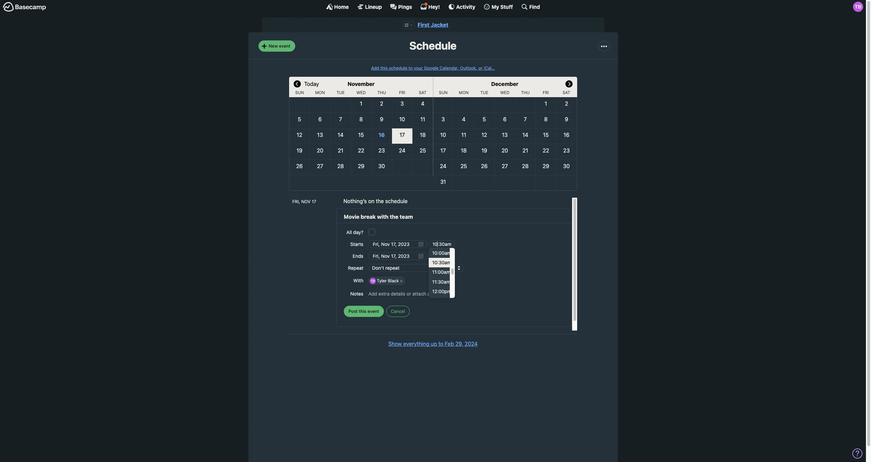 Task type: describe. For each thing, give the bounding box(es) containing it.
tue for december
[[480, 90, 488, 95]]

tyler
[[377, 278, 387, 283]]

0 horizontal spatial event
[[279, 43, 290, 49]]

fri for november
[[399, 90, 405, 95]]

hey!
[[428, 4, 440, 10]]

choose date… field for ends
[[368, 252, 428, 260]]

show
[[388, 341, 402, 347]]

today link
[[304, 77, 319, 90]]

10:00am
[[432, 250, 451, 256]]

1 pick a time… field from the top
[[429, 240, 455, 248]]

new
[[269, 43, 278, 49]]

17
[[312, 199, 316, 204]]

your
[[414, 65, 423, 71]]

wed for december
[[500, 90, 509, 95]]

sun for december
[[439, 90, 448, 95]]

december
[[491, 81, 518, 87]]

jacket
[[431, 22, 448, 28]]

nothing's
[[343, 198, 367, 204]]

post
[[349, 308, 358, 314]]

add this schedule to your google calendar, outlook, or ical… link
[[371, 65, 495, 71]]

nothing's on the schedule
[[343, 198, 408, 204]]

starts
[[350, 241, 363, 247]]

sat for november
[[419, 90, 427, 95]]

12:00pm link
[[429, 287, 451, 296]]

show        everything      up to        feb 29, 2024 button
[[388, 340, 478, 348]]

2024
[[465, 341, 478, 347]]

day?
[[353, 229, 363, 235]]

Notes text field
[[368, 288, 565, 300]]

add
[[371, 65, 379, 71]]

lineup
[[365, 4, 382, 10]]

cancel
[[391, 308, 405, 314]]

stuff
[[500, 4, 513, 10]]

wed for november
[[356, 90, 366, 95]]

to for up
[[438, 341, 443, 347]]

to for schedule
[[409, 65, 413, 71]]

9:30am
[[432, 240, 449, 246]]

first jacket link
[[418, 22, 448, 28]]

november
[[348, 81, 375, 87]]

pings button
[[390, 3, 412, 10]]

29,
[[455, 341, 463, 347]]

nov
[[301, 199, 311, 204]]

11:00am link
[[429, 267, 450, 277]]

my
[[492, 4, 499, 10]]

sun for november
[[295, 90, 304, 95]]

× link
[[398, 278, 405, 284]]

mon for december
[[459, 90, 469, 95]]

lineup link
[[357, 3, 382, 10]]

mon for november
[[315, 90, 325, 95]]

sat for december
[[563, 90, 570, 95]]

schedule
[[409, 39, 457, 52]]

feb
[[445, 341, 454, 347]]

12:00pm
[[432, 288, 451, 294]]

find button
[[521, 3, 540, 10]]

my stuff button
[[483, 3, 513, 10]]

10:30am
[[432, 260, 451, 265]]

everything
[[403, 341, 429, 347]]

ends
[[353, 253, 363, 259]]

fri, nov 17
[[292, 199, 316, 204]]



Task type: vqa. For each thing, say whether or not it's contained in the screenshot.
2024
yes



Task type: locate. For each thing, give the bounding box(es) containing it.
fri,
[[292, 199, 300, 204]]

1 horizontal spatial this
[[380, 65, 388, 71]]

0 vertical spatial choose date… field
[[368, 240, 428, 248]]

schedule right "the"
[[385, 198, 408, 204]]

0 horizontal spatial to
[[409, 65, 413, 71]]

main element
[[0, 0, 866, 13]]

1 horizontal spatial fri
[[543, 90, 549, 95]]

add this schedule to your google calendar, outlook, or ical…
[[371, 65, 495, 71]]

0 horizontal spatial mon
[[315, 90, 325, 95]]

home
[[334, 4, 349, 10]]

to
[[409, 65, 413, 71], [438, 341, 443, 347]]

first jacket
[[418, 22, 448, 28]]

0 horizontal spatial tue
[[337, 90, 345, 95]]

today
[[304, 81, 319, 87]]

my stuff
[[492, 4, 513, 10]]

1 horizontal spatial wed
[[500, 90, 509, 95]]

this
[[380, 65, 388, 71], [359, 308, 366, 314]]

11:00am
[[432, 269, 450, 275]]

new event link
[[258, 41, 295, 52]]

0 horizontal spatial sun
[[295, 90, 304, 95]]

mon down outlook,
[[459, 90, 469, 95]]

1 horizontal spatial tue
[[480, 90, 488, 95]]

tue for november
[[337, 90, 345, 95]]

fri
[[399, 90, 405, 95], [543, 90, 549, 95]]

first
[[418, 22, 429, 28]]

11:30am
[[432, 279, 450, 285]]

0 horizontal spatial thu
[[377, 90, 386, 95]]

0 horizontal spatial sat
[[419, 90, 427, 95]]

2 choose date… field from the top
[[368, 252, 428, 260]]

0 horizontal spatial fri
[[399, 90, 405, 95]]

Type the name of the event… text field
[[344, 213, 565, 221]]

1 fri from the left
[[399, 90, 405, 95]]

or
[[478, 65, 483, 71]]

1 horizontal spatial mon
[[459, 90, 469, 95]]

ical…
[[484, 65, 495, 71]]

home link
[[326, 3, 349, 10]]

2 sun from the left
[[439, 90, 448, 95]]

1 tue from the left
[[337, 90, 345, 95]]

0 vertical spatial event
[[279, 43, 290, 49]]

tue
[[337, 90, 345, 95], [480, 90, 488, 95]]

9:30am link
[[429, 239, 450, 248]]

2 pick a time… field from the top
[[429, 252, 455, 260]]

Pick a time… field
[[429, 240, 455, 248], [429, 252, 455, 260]]

2 tue from the left
[[480, 90, 488, 95]]

thu
[[377, 90, 386, 95], [521, 90, 530, 95]]

schedule left your
[[389, 65, 407, 71]]

thu for december
[[521, 90, 530, 95]]

2 thu from the left
[[521, 90, 530, 95]]

pick a time… field down the 9:30am "link"
[[429, 252, 455, 260]]

this for post
[[359, 308, 366, 314]]

tyler black image
[[853, 2, 863, 12]]

thu for november
[[377, 90, 386, 95]]

show        everything      up to        feb 29, 2024
[[388, 341, 478, 347]]

mon
[[315, 90, 325, 95], [459, 90, 469, 95]]

1 vertical spatial to
[[438, 341, 443, 347]]

0 horizontal spatial this
[[359, 308, 366, 314]]

this right post
[[359, 308, 366, 314]]

repeat
[[348, 265, 363, 271]]

1 horizontal spatial to
[[438, 341, 443, 347]]

2 fri from the left
[[543, 90, 549, 95]]

2 mon from the left
[[459, 90, 469, 95]]

12:30pm link
[[429, 296, 451, 306]]

1 mon from the left
[[315, 90, 325, 95]]

2 wed from the left
[[500, 90, 509, 95]]

1 vertical spatial pick a time… field
[[429, 252, 455, 260]]

Choose date… field
[[368, 240, 428, 248], [368, 252, 428, 260]]

pick a time… field up 10:00am on the bottom of page
[[429, 240, 455, 248]]

to left your
[[409, 65, 413, 71]]

1 horizontal spatial sat
[[563, 90, 570, 95]]

sun down calendar,
[[439, 90, 448, 95]]

sun left today link
[[295, 90, 304, 95]]

calendar,
[[440, 65, 459, 71]]

this right add
[[380, 65, 388, 71]]

find
[[529, 4, 540, 10]]

black
[[388, 278, 399, 283]]

with
[[353, 278, 363, 283]]

activity link
[[448, 3, 475, 10]]

google
[[424, 65, 438, 71]]

1 horizontal spatial sun
[[439, 90, 448, 95]]

switch accounts image
[[3, 2, 46, 12]]

mon down the today
[[315, 90, 325, 95]]

event inside button
[[368, 308, 379, 314]]

the
[[376, 198, 384, 204]]

cancel button
[[386, 306, 410, 317]]

all
[[346, 229, 352, 235]]

2 sat from the left
[[563, 90, 570, 95]]

fri for december
[[543, 90, 549, 95]]

post this event button
[[344, 306, 384, 317]]

outlook,
[[460, 65, 477, 71]]

wed
[[356, 90, 366, 95], [500, 90, 509, 95]]

10:00am link
[[429, 248, 451, 258]]

hey! button
[[420, 2, 440, 10]]

activity
[[456, 4, 475, 10]]

new event
[[269, 43, 290, 49]]

0 horizontal spatial wed
[[356, 90, 366, 95]]

With text field
[[405, 276, 565, 285]]

all day?
[[346, 229, 363, 235]]

sat
[[419, 90, 427, 95], [563, 90, 570, 95]]

×
[[400, 278, 403, 283]]

1 horizontal spatial thu
[[521, 90, 530, 95]]

this inside button
[[359, 308, 366, 314]]

0 vertical spatial to
[[409, 65, 413, 71]]

post this event
[[349, 308, 379, 314]]

to inside button
[[438, 341, 443, 347]]

sun
[[295, 90, 304, 95], [439, 90, 448, 95]]

1 sat from the left
[[419, 90, 427, 95]]

1 vertical spatial this
[[359, 308, 366, 314]]

up
[[431, 341, 437, 347]]

pings
[[398, 4, 412, 10]]

1 horizontal spatial event
[[368, 308, 379, 314]]

tue right today link
[[337, 90, 345, 95]]

wed down december
[[500, 90, 509, 95]]

schedule
[[389, 65, 407, 71], [385, 198, 408, 204]]

0 vertical spatial schedule
[[389, 65, 407, 71]]

1 vertical spatial event
[[368, 308, 379, 314]]

choose date… field for starts
[[368, 240, 428, 248]]

1 thu from the left
[[377, 90, 386, 95]]

1 vertical spatial schedule
[[385, 198, 408, 204]]

wed down november
[[356, 90, 366, 95]]

to right up
[[438, 341, 443, 347]]

1 sun from the left
[[295, 90, 304, 95]]

this for add
[[380, 65, 388, 71]]

0 vertical spatial pick a time… field
[[429, 240, 455, 248]]

12:30pm
[[432, 298, 451, 304]]

0 vertical spatial this
[[380, 65, 388, 71]]

on
[[368, 198, 374, 204]]

tue down or
[[480, 90, 488, 95]]

1 wed from the left
[[356, 90, 366, 95]]

notes
[[350, 291, 363, 297]]

event
[[279, 43, 290, 49], [368, 308, 379, 314]]

1 choose date… field from the top
[[368, 240, 428, 248]]

10:30am link
[[429, 258, 451, 267]]

1 vertical spatial choose date… field
[[368, 252, 428, 260]]

event right new
[[279, 43, 290, 49]]

tyler black ×
[[377, 278, 403, 283]]

event right post
[[368, 308, 379, 314]]

11:30am link
[[429, 277, 450, 287]]



